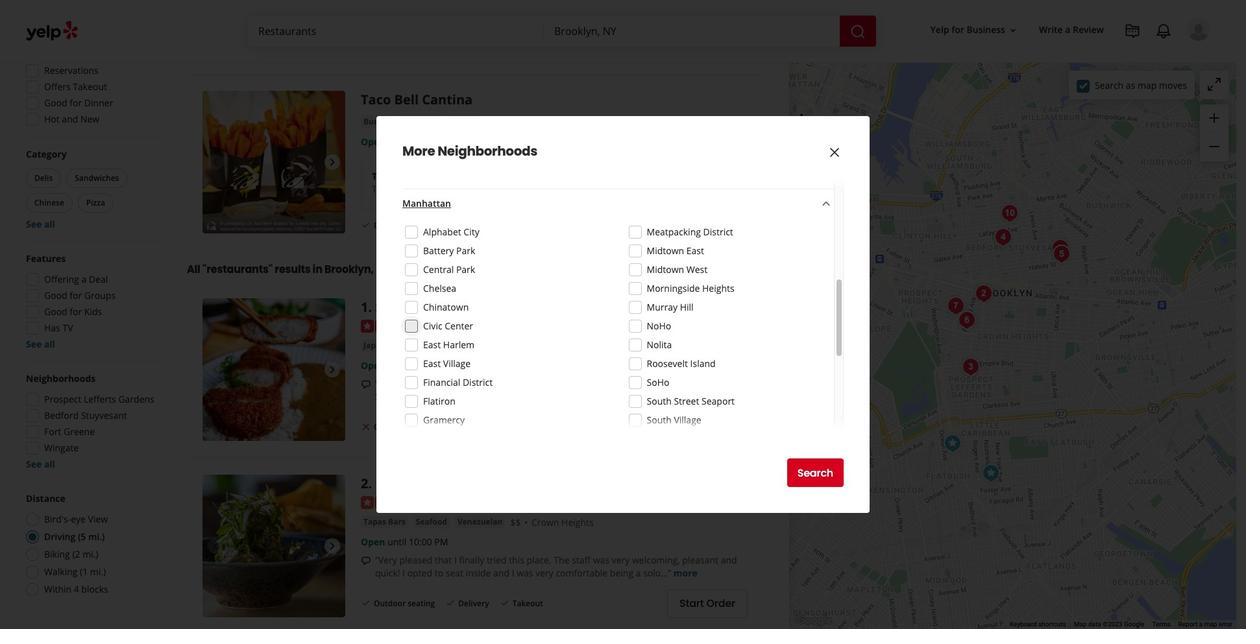 Task type: locate. For each thing, give the bounding box(es) containing it.
street up the more neighborhoods
[[466, 129, 491, 142]]

neighborhoods up prospect
[[26, 373, 96, 385]]

16 checkmark v2 image down curbside on the left of the page
[[415, 45, 425, 56]]

mi.) right (1
[[90, 566, 106, 578]]

great.
[[720, 378, 745, 390]]

outdoor seating down with
[[374, 422, 435, 433]]

loved
[[607, 391, 631, 403]]

meatpacking district
[[647, 226, 733, 238]]

1 horizontal spatial in
[[496, 378, 504, 390]]

outdoor right 16 close v2 image
[[374, 422, 406, 433]]

burgers
[[364, 116, 394, 127]]

0 vertical spatial until
[[388, 136, 407, 148]]

was right staff
[[593, 554, 610, 567]]

pm up that on the bottom of page
[[435, 536, 448, 549]]

murray hill
[[647, 301, 694, 314]]

has tv
[[44, 322, 73, 334]]

takoyaki,
[[429, 391, 466, 403]]

1 vertical spatial was
[[517, 567, 533, 580]]

manhattan button
[[403, 196, 834, 213]]

previous image
[[208, 155, 223, 170], [208, 362, 223, 378]]

1 vertical spatial start
[[680, 597, 704, 612]]

comfortable
[[556, 567, 608, 580]]

order for 2 . la ñapa
[[707, 597, 736, 612]]

2 outdoor seating from the top
[[374, 599, 435, 610]]

previous image
[[208, 539, 223, 555]]

neighborhoods up taco bell® nacho fries taco bell® nacho fries are back for a limited time. read more
[[438, 142, 538, 160]]

a left the deal
[[81, 273, 86, 286]]

2 start order link from the top
[[667, 590, 748, 619]]

venezuelan
[[458, 517, 503, 528]]

east for east harlem
[[423, 339, 441, 351]]

street down service
[[674, 395, 699, 408]]

shortcuts
[[1039, 621, 1066, 629]]

more link down pleasant
[[674, 567, 698, 580]]

east harlem
[[423, 339, 475, 351]]

0 vertical spatial previous image
[[208, 155, 223, 170]]

0 horizontal spatial street
[[466, 129, 491, 142]]

(1
[[80, 566, 88, 578]]

0 vertical spatial map
[[1138, 79, 1157, 91]]

1 vertical spatial park
[[456, 264, 475, 276]]

new down dinner on the top
[[80, 113, 100, 125]]

tv
[[63, 322, 73, 334]]

all
[[187, 262, 200, 277]]

in right spot
[[496, 378, 504, 390]]

start order link down seaport
[[667, 413, 748, 442]]

for down offers takeout
[[70, 97, 82, 109]]

16 chevron down v2 image
[[1008, 25, 1019, 35]]

read inside taco bell® nacho fries taco bell® nacho fries are back for a limited time. read more
[[590, 183, 611, 196]]

gardens up stuyvesant
[[118, 393, 154, 406]]

1 vertical spatial heights
[[562, 517, 594, 529]]

was down this
[[517, 567, 533, 580]]

is left great. on the right bottom
[[711, 378, 718, 390]]

see
[[26, 218, 42, 230], [26, 338, 42, 351], [26, 458, 42, 471]]

0 vertical spatial was
[[593, 554, 610, 567]]

2 see all button from the top
[[26, 338, 55, 351]]

order for 1 . soboku
[[707, 420, 736, 435]]

1 vertical spatial slideshow element
[[203, 299, 345, 442]]

more link for la ñapa
[[674, 567, 698, 580]]

0 horizontal spatial search
[[798, 466, 834, 481]]

slope.
[[533, 378, 558, 390]]

2 seating from the top
[[408, 599, 435, 610]]

this
[[509, 554, 525, 567]]

1 seating from the top
[[408, 422, 435, 433]]

2 vertical spatial taco
[[372, 183, 392, 196]]

"very
[[375, 554, 397, 567]]

mi.) for biking (2 mi.)
[[83, 549, 98, 561]]

2 good from the top
[[44, 290, 67, 302]]

carroll
[[406, 340, 435, 352]]

0 horizontal spatial is
[[588, 378, 595, 390]]

seafood
[[416, 517, 447, 528]]

south down soho
[[647, 395, 672, 408]]

2 slideshow element from the top
[[203, 299, 345, 442]]

groups
[[84, 290, 116, 302]]

1 vertical spatial pm
[[435, 536, 448, 549]]

1 horizontal spatial read
[[590, 183, 611, 196]]

is
[[588, 378, 595, 390], [711, 378, 718, 390]]

open for open until 10:00 pm
[[361, 536, 385, 549]]

9:45
[[409, 360, 427, 372]]

group
[[22, 11, 161, 130], [1200, 105, 1229, 162], [23, 148, 161, 231], [22, 253, 161, 351], [22, 373, 161, 471]]

1 vertical spatial read
[[590, 183, 611, 196]]

0 vertical spatial good
[[44, 97, 67, 109]]

reviews)
[[467, 320, 502, 332]]

google image
[[793, 613, 836, 630]]

0 vertical spatial seating
[[408, 422, 435, 433]]

notifications image
[[1156, 23, 1172, 39]]

1 vertical spatial search
[[798, 466, 834, 481]]

group containing suggested
[[22, 11, 161, 130]]

1 horizontal spatial search
[[1095, 79, 1124, 91]]

read up "manhattan" 'dropdown button'
[[590, 183, 611, 196]]

good up has tv
[[44, 306, 67, 318]]

south
[[647, 395, 672, 408], [647, 414, 672, 427]]

2 order from the top
[[707, 597, 736, 612]]

2 vertical spatial district
[[463, 377, 493, 389]]

l'antagoniste image
[[1048, 235, 1074, 261]]

view
[[88, 514, 108, 526]]

district up the karaage
[[463, 377, 493, 389]]

a right report
[[1200, 621, 1203, 629]]

district for financial district
[[463, 377, 493, 389]]

and up three…"
[[645, 378, 661, 390]]

for down good for groups
[[70, 306, 82, 318]]

3 slideshow element from the top
[[203, 475, 345, 618]]

east village
[[423, 358, 471, 370]]

0 vertical spatial more link
[[680, 391, 704, 403]]

delivery down the karaage
[[459, 422, 489, 433]]

1 vertical spatial start order link
[[667, 590, 748, 619]]

1 vertical spatial nacho
[[420, 183, 447, 196]]

1 order from the top
[[707, 420, 736, 435]]

start order link down pleasant
[[667, 590, 748, 619]]

0 vertical spatial search
[[1095, 79, 1124, 91]]

midtown down meatpacking
[[647, 245, 684, 257]]

0 vertical spatial .
[[368, 299, 372, 316]]

0 vertical spatial village
[[443, 358, 471, 370]]

2 start order from the top
[[680, 597, 736, 612]]

district for meatpacking district
[[703, 226, 733, 238]]

spot
[[475, 378, 494, 390]]

venezuelan button
[[455, 516, 505, 529]]

start for 1 . soboku
[[680, 420, 704, 435]]

start order down pleasant
[[680, 597, 736, 612]]

i right that on the bottom of page
[[454, 554, 457, 567]]

more neighborhoods dialog
[[0, 0, 1247, 630]]

"new
[[375, 378, 396, 390]]

are
[[472, 183, 487, 196]]

very down place.
[[536, 567, 554, 580]]

outdoor down 'quick!'
[[374, 599, 406, 610]]

all down chinese button
[[44, 218, 55, 230]]

heights inside more neighborhoods dialog
[[702, 282, 735, 295]]

district inside columbia street waterfront district
[[423, 155, 453, 168]]

projects image
[[1125, 23, 1141, 39]]

until left 2:00
[[388, 136, 407, 148]]

0 horizontal spatial map
[[1138, 79, 1157, 91]]

more
[[535, 8, 559, 21], [614, 183, 637, 196], [680, 391, 704, 403], [674, 567, 698, 580]]

option group
[[22, 493, 161, 601]]

bell® up manhattan
[[394, 183, 417, 196]]

finally
[[459, 554, 484, 567]]

slideshow element
[[203, 91, 345, 234], [203, 299, 345, 442], [203, 475, 345, 618]]

good for good for dinner
[[44, 97, 67, 109]]

moves
[[1160, 79, 1187, 91]]

karaage
[[469, 391, 503, 403]]

3 see all button from the top
[[26, 458, 55, 471]]

map right as
[[1138, 79, 1157, 91]]

new left 'york'
[[376, 262, 399, 277]]

0 vertical spatial heights
[[702, 282, 735, 295]]

see all button for offering a deal
[[26, 338, 55, 351]]

1 vertical spatial until
[[388, 360, 407, 372]]

until down bars
[[388, 536, 407, 549]]

outdoor for soboku
[[374, 422, 406, 433]]

heights down west
[[702, 282, 735, 295]]

1 outdoor seating from the top
[[374, 422, 435, 433]]

2 vertical spatial see
[[26, 458, 42, 471]]

i
[[454, 554, 457, 567], [403, 567, 405, 580], [512, 567, 515, 580]]

see all down chinese button
[[26, 218, 55, 230]]

3 see all from the top
[[26, 458, 55, 471]]

1 horizontal spatial village
[[674, 414, 702, 427]]

1 south from the top
[[647, 395, 672, 408]]

delivery down get
[[374, 45, 405, 56]]

prospect
[[44, 393, 81, 406]]

for for kids
[[70, 306, 82, 318]]

order down pleasant
[[707, 597, 736, 612]]

1 is from the left
[[588, 378, 595, 390]]

1 good from the top
[[44, 97, 67, 109]]

for right the yelp
[[952, 24, 965, 36]]

fries up the are at left top
[[454, 170, 476, 183]]

1 vertical spatial midtown
[[647, 264, 684, 276]]

open down burgers link
[[361, 136, 385, 148]]

1 vertical spatial see all button
[[26, 338, 55, 351]]

report
[[1179, 621, 1198, 629]]

©2023
[[1103, 621, 1123, 629]]

midtown west
[[647, 264, 708, 276]]

super
[[597, 378, 622, 390]]

east down civic
[[423, 339, 441, 351]]

start down south street seaport
[[680, 420, 704, 435]]

east
[[687, 245, 704, 257], [423, 339, 441, 351], [423, 358, 441, 370]]

tex-mex link
[[402, 116, 439, 129]]

fries
[[454, 170, 476, 183], [449, 183, 470, 196]]

and right pleasant
[[721, 554, 737, 567]]

1 vertical spatial previous image
[[208, 362, 223, 378]]

i left opted
[[403, 567, 405, 580]]

2 previous image from the top
[[208, 362, 223, 378]]

16 checkmark v2 image
[[415, 45, 425, 56], [361, 220, 371, 230], [446, 422, 456, 432], [361, 599, 371, 609]]

next image for open until 2:00 am
[[325, 155, 340, 170]]

heights right crown
[[562, 517, 594, 529]]

1 horizontal spatial map
[[1205, 621, 1218, 629]]

16 checkmark v2 image down 16 speech v2 icon
[[361, 599, 371, 609]]

outdoor seating for soboku
[[374, 422, 435, 433]]

1 vertical spatial more link
[[674, 567, 698, 580]]

opted
[[407, 567, 432, 580]]

lefferts
[[84, 393, 116, 406]]

seat
[[446, 567, 464, 580]]

east for east village
[[423, 358, 441, 370]]

0 horizontal spatial in
[[313, 262, 322, 277]]

1 horizontal spatial neighborhoods
[[438, 142, 538, 160]]

start order for 2 . la ñapa
[[680, 597, 736, 612]]

fries left the are at left top
[[449, 183, 470, 196]]

open down suggested
[[44, 32, 67, 44]]

open down tapas
[[361, 536, 385, 549]]

three…"
[[645, 391, 678, 403]]

neighborhoods
[[438, 142, 538, 160], [26, 373, 96, 385]]

street for seaport
[[674, 395, 699, 408]]

3 see from the top
[[26, 458, 42, 471]]

taco for taco bell® nacho fries taco bell® nacho fries are back for a limited time. read more
[[372, 170, 393, 183]]

. for 1
[[368, 299, 372, 316]]

outdoor
[[374, 422, 406, 433], [374, 599, 406, 610]]

. left la
[[368, 475, 372, 493]]

0 horizontal spatial village
[[443, 358, 471, 370]]

1 horizontal spatial is
[[711, 378, 718, 390]]

open for open until 2:00 am
[[361, 136, 385, 148]]

nolita
[[647, 339, 672, 351]]

1 . from the top
[[368, 299, 372, 316]]

search image
[[850, 24, 866, 39]]

map for error
[[1205, 621, 1218, 629]]

0 vertical spatial east
[[687, 245, 704, 257]]

1 vertical spatial east
[[423, 339, 441, 351]]

map for moves
[[1138, 79, 1157, 91]]

4
[[74, 584, 79, 596]]

1 vertical spatial .
[[368, 475, 372, 493]]

0 vertical spatial street
[[466, 129, 491, 142]]

1 vertical spatial village
[[674, 414, 702, 427]]

0 vertical spatial taco
[[361, 91, 391, 109]]

1 outdoor from the top
[[374, 422, 406, 433]]

0 vertical spatial outdoor seating
[[374, 422, 435, 433]]

. up 4.8 star rating image
[[368, 299, 372, 316]]

mi.) right (5
[[88, 531, 105, 543]]

cornbread brooklyn image
[[954, 307, 980, 333]]

seafood button
[[413, 516, 450, 529]]

midtown for midtown west
[[647, 264, 684, 276]]

outdoor seating for la
[[374, 599, 435, 610]]

2 vertical spatial east
[[423, 358, 441, 370]]

0 vertical spatial very
[[612, 554, 630, 567]]

new
[[80, 113, 100, 125], [376, 262, 399, 277]]

open for open until 9:45 pm
[[361, 360, 385, 372]]

see all for prospect
[[26, 458, 55, 471]]

see all button down chinese button
[[26, 218, 55, 230]]

1 start from the top
[[680, 420, 704, 435]]

0 vertical spatial neighborhoods
[[438, 142, 538, 160]]

district up west
[[703, 226, 733, 238]]

previous image for open until 9:45 pm
[[208, 362, 223, 378]]

street inside columbia street waterfront district
[[466, 129, 491, 142]]

village
[[443, 358, 471, 370], [674, 414, 702, 427]]

2 vertical spatial slideshow element
[[203, 475, 345, 618]]

0 vertical spatial in
[[313, 262, 322, 277]]

0 vertical spatial see all
[[26, 218, 55, 230]]

crown heights
[[532, 517, 594, 529]]

brooklyn,
[[325, 262, 374, 277]]

a right being
[[636, 567, 641, 580]]

1 see from the top
[[26, 218, 42, 230]]

in right results
[[313, 262, 322, 277]]

or
[[459, 8, 468, 21]]

being
[[610, 567, 634, 580]]

more inside taco bell® nacho fries taco bell® nacho fries are back for a limited time. read more
[[614, 183, 637, 196]]

0 horizontal spatial heights
[[562, 517, 594, 529]]

2 is from the left
[[711, 378, 718, 390]]

park down the city
[[456, 245, 475, 257]]

16 checkmark v2 image
[[361, 45, 371, 56], [415, 220, 425, 230], [446, 599, 456, 609], [500, 599, 510, 609]]

more down service
[[680, 391, 704, 403]]

seating
[[408, 422, 435, 433], [408, 599, 435, 610]]

i down this
[[512, 567, 515, 580]]

see all down wingate
[[26, 458, 55, 471]]

0 vertical spatial midtown
[[647, 245, 684, 257]]

all down has
[[44, 338, 55, 351]]

0 vertical spatial start order
[[680, 420, 736, 435]]

mi.) right (2
[[83, 549, 98, 561]]

2 until from the top
[[388, 360, 407, 372]]

1 horizontal spatial street
[[674, 395, 699, 408]]

a for offering
[[81, 273, 86, 286]]

was
[[593, 554, 610, 567], [517, 567, 533, 580]]

all for neighborhoods
[[44, 458, 55, 471]]

driving
[[44, 531, 76, 543]]

2 horizontal spatial district
[[703, 226, 733, 238]]

0 horizontal spatial was
[[517, 567, 533, 580]]

delivery
[[374, 45, 405, 56], [374, 220, 405, 231], [459, 422, 489, 433], [459, 599, 489, 610]]

0 vertical spatial pm
[[429, 360, 443, 372]]

next image
[[325, 155, 340, 170], [325, 539, 340, 555]]

names image
[[958, 354, 984, 380]]

1 vertical spatial next image
[[325, 539, 340, 555]]

start order link for la ñapa
[[667, 590, 748, 619]]

1 vertical spatial mi.)
[[83, 549, 98, 561]]

see all button down has
[[26, 338, 55, 351]]

1 vertical spatial map
[[1205, 621, 1218, 629]]

1 vertical spatial taco
[[372, 170, 393, 183]]

3 until from the top
[[388, 536, 407, 549]]

taco bell cantina image
[[940, 431, 966, 457]]

2 outdoor from the top
[[374, 599, 406, 610]]

1 start order from the top
[[680, 420, 736, 435]]

for down offering a deal
[[70, 290, 82, 302]]

1 next image from the top
[[325, 155, 340, 170]]

good down offering at the left
[[44, 290, 67, 302]]

walking
[[44, 566, 78, 578]]

outdoor seating down opted
[[374, 599, 435, 610]]

1 midtown from the top
[[647, 245, 684, 257]]

0 vertical spatial slideshow element
[[203, 91, 345, 234]]

0 horizontal spatial very
[[536, 567, 554, 580]]

slideshow element for 2
[[203, 475, 345, 618]]

1 vertical spatial outdoor
[[374, 599, 406, 610]]

pm for la ñapa
[[435, 536, 448, 549]]

0 vertical spatial district
[[423, 155, 453, 168]]

2 see all from the top
[[26, 338, 55, 351]]

next image for open until 10:00 pm
[[325, 539, 340, 555]]

more up "manhattan" 'dropdown button'
[[614, 183, 637, 196]]

None search field
[[248, 16, 876, 47]]

close image
[[827, 145, 843, 160]]

more link down service
[[680, 391, 704, 403]]

16 checkmark v2 image up brooklyn,
[[361, 220, 371, 230]]

1 vertical spatial seating
[[408, 599, 435, 610]]

a right write
[[1066, 24, 1071, 36]]

village for south village
[[674, 414, 702, 427]]

2 start from the top
[[680, 597, 704, 612]]

see all button down wingate
[[26, 458, 55, 471]]

suggested
[[26, 11, 72, 23]]

2 next image from the top
[[325, 539, 340, 555]]

started
[[375, 391, 406, 403]]

0 horizontal spatial read
[[511, 8, 533, 21]]

start down pleasant
[[680, 597, 704, 612]]

gardens up "east village"
[[437, 340, 473, 352]]

east down carroll gardens
[[423, 358, 441, 370]]

quick!
[[375, 567, 400, 580]]

seating down opted
[[408, 599, 435, 610]]

review
[[1073, 24, 1104, 36]]

all for category
[[44, 218, 55, 230]]

japanese link
[[361, 339, 401, 352]]

village up financial district
[[443, 358, 471, 370]]

good
[[44, 97, 67, 109], [44, 290, 67, 302], [44, 306, 67, 318]]

street
[[466, 129, 491, 142], [674, 395, 699, 408]]

with
[[408, 391, 427, 403]]

search inside button
[[798, 466, 834, 481]]

for inside button
[[952, 24, 965, 36]]

village down south street seaport
[[674, 414, 702, 427]]

2 vertical spatial mi.)
[[90, 566, 106, 578]]

and down south
[[505, 391, 521, 403]]

bedford
[[44, 410, 79, 422]]

see all down has
[[26, 338, 55, 351]]

(36 reviews)
[[452, 320, 502, 332]]

open
[[44, 32, 67, 44], [361, 136, 385, 148], [361, 360, 385, 372], [361, 536, 385, 549]]

0 horizontal spatial district
[[423, 155, 453, 168]]

2 midtown from the top
[[647, 264, 684, 276]]

2 . la ñapa
[[361, 475, 428, 493]]

very up being
[[612, 554, 630, 567]]

0 vertical spatial see
[[26, 218, 42, 230]]

east up west
[[687, 245, 704, 257]]

0 vertical spatial bell®
[[395, 170, 420, 183]]

1 vertical spatial order
[[707, 597, 736, 612]]

midtown for midtown east
[[647, 245, 684, 257]]

0 vertical spatial new
[[80, 113, 100, 125]]

1 start order link from the top
[[667, 413, 748, 442]]

all down wingate
[[44, 458, 55, 471]]

2 vertical spatial good
[[44, 306, 67, 318]]

2 see from the top
[[26, 338, 42, 351]]

all for features
[[44, 338, 55, 351]]

"new japanese comfort spot in south slope. inside is super cozy and the service is great. started with takoyaki, karaage and spicy salmon tacos, loved all three…"
[[375, 378, 745, 403]]

hill
[[680, 301, 694, 314]]

delis
[[34, 173, 53, 184]]

roosevelt
[[647, 358, 688, 370]]

japanese button
[[361, 339, 401, 352]]

1 horizontal spatial district
[[463, 377, 493, 389]]

seating down with
[[408, 422, 435, 433]]

0 vertical spatial start order link
[[667, 413, 748, 442]]

delivery down manhattan
[[374, 220, 405, 231]]

now
[[70, 32, 89, 44]]

1 vertical spatial very
[[536, 567, 554, 580]]

0 vertical spatial start
[[680, 420, 704, 435]]

prospect lefferts gardens
[[44, 393, 154, 406]]

midtown up "morningside"
[[647, 264, 684, 276]]

1 horizontal spatial i
[[454, 554, 457, 567]]

inside
[[560, 378, 586, 390]]

park down battery park
[[456, 264, 475, 276]]

1 previous image from the top
[[208, 155, 223, 170]]

1 vertical spatial new
[[376, 262, 399, 277]]

get curbside pickup or delivery. read more
[[372, 8, 559, 21]]

1 vertical spatial good
[[44, 290, 67, 302]]

2 . from the top
[[368, 475, 372, 493]]

limited
[[536, 183, 567, 196]]

0 horizontal spatial gardens
[[118, 393, 154, 406]]

1 vertical spatial see
[[26, 338, 42, 351]]

0 vertical spatial order
[[707, 420, 736, 435]]

1 slideshow element from the top
[[203, 91, 345, 234]]

2 vertical spatial see all button
[[26, 458, 55, 471]]

2 south from the top
[[647, 414, 672, 427]]

3 good from the top
[[44, 306, 67, 318]]

subway image
[[978, 461, 1004, 487]]



Task type: describe. For each thing, give the bounding box(es) containing it.
1 until from the top
[[388, 136, 407, 148]]

seating for soboku
[[408, 422, 435, 433]]

2 horizontal spatial i
[[512, 567, 515, 580]]

greene
[[64, 426, 95, 438]]

and right hot
[[62, 113, 78, 125]]

fort greene
[[44, 426, 95, 438]]

takeout up battery
[[428, 220, 459, 231]]

data
[[1089, 621, 1102, 629]]

open until 2:00 am
[[361, 136, 443, 148]]

takeout down pickup
[[428, 45, 459, 56]]

la ñapa link
[[375, 475, 428, 493]]

for
[[511, 183, 525, 196]]

pm for soboku
[[429, 360, 443, 372]]

taco for taco bell cantina
[[361, 91, 391, 109]]

see for offering a deal
[[26, 338, 42, 351]]

mex
[[420, 116, 437, 127]]

write a review
[[1039, 24, 1104, 36]]

get
[[372, 8, 387, 21]]

open until 9:45 pm
[[361, 360, 443, 372]]

4.8 star rating image
[[361, 320, 431, 333]]

delivery.
[[470, 8, 506, 21]]

group containing features
[[22, 253, 161, 351]]

search button
[[787, 459, 844, 488]]

village for east village
[[443, 358, 471, 370]]

1 horizontal spatial gardens
[[437, 340, 473, 352]]

sandwiches
[[75, 173, 119, 184]]

battery
[[423, 245, 454, 257]]

next image
[[325, 362, 340, 378]]

a
[[528, 183, 533, 196]]

write
[[1039, 24, 1063, 36]]

good for good for kids
[[44, 306, 67, 318]]

good for good for groups
[[44, 290, 67, 302]]

mi.) for driving (5 mi.)
[[88, 531, 105, 543]]

yelp for business button
[[926, 18, 1024, 42]]

curbside
[[389, 8, 426, 21]]

good for groups
[[44, 290, 116, 302]]

chinese
[[34, 197, 64, 208]]

start order for 1 . soboku
[[680, 420, 736, 435]]

columbia
[[423, 129, 464, 142]]

group containing category
[[23, 148, 161, 231]]

4.8 link
[[436, 318, 449, 333]]

open until 10:00 pm
[[361, 536, 448, 549]]

tried
[[487, 554, 507, 567]]

pickup
[[428, 8, 456, 21]]

la ñapa image
[[971, 281, 997, 307]]

south
[[506, 378, 531, 390]]

la
[[375, 475, 391, 493]]

1 see all from the top
[[26, 218, 55, 230]]

has
[[44, 322, 60, 334]]

murray
[[647, 301, 678, 314]]

soboku
[[375, 299, 430, 316]]

guacuco bed-stuy image
[[997, 200, 1023, 226]]

for for business
[[952, 24, 965, 36]]

meatpacking
[[647, 226, 701, 238]]

cantina
[[422, 91, 473, 109]]

for for dinner
[[70, 97, 82, 109]]

1 see all button from the top
[[26, 218, 55, 230]]

0 horizontal spatial neighborhoods
[[26, 373, 96, 385]]

takeout up dinner on the top
[[73, 81, 107, 93]]

am
[[429, 136, 443, 148]]

more link for soboku
[[680, 391, 704, 403]]

yelp for business
[[931, 24, 1006, 36]]

start order link for soboku
[[667, 413, 748, 442]]

neighborhoods inside dialog
[[438, 142, 538, 160]]

24 chevron down v2 image
[[819, 196, 834, 212]]

more right the delivery.
[[535, 8, 559, 21]]

as
[[1126, 79, 1136, 91]]

takeout down this
[[513, 599, 543, 610]]

"restaurants"
[[202, 262, 273, 277]]

0 vertical spatial nacho
[[422, 170, 452, 183]]

seating for la ñapa
[[408, 599, 435, 610]]

fort
[[44, 426, 61, 438]]

eye
[[71, 514, 86, 526]]

soboku link
[[375, 299, 430, 316]]

for for groups
[[70, 290, 82, 302]]

waterfront
[[423, 142, 470, 155]]

cozy
[[624, 378, 643, 390]]

columbia street waterfront district
[[423, 129, 491, 168]]

heights for morningside heights
[[702, 282, 735, 295]]

roosevelt island
[[647, 358, 716, 370]]

zoom in image
[[1207, 110, 1223, 126]]

stuyvesant
[[81, 410, 127, 422]]

service
[[680, 378, 709, 390]]

heights for crown heights
[[562, 517, 594, 529]]

welcoming,
[[632, 554, 680, 567]]

a for write
[[1066, 24, 1071, 36]]

in inside the ""new japanese comfort spot in south slope. inside is super cozy and the service is great. started with takoyaki, karaage and spicy salmon tacos, loved all three…""
[[496, 378, 504, 390]]

park for battery park
[[456, 245, 475, 257]]

mi.) for walking (1 mi.)
[[90, 566, 106, 578]]

park for central park
[[456, 264, 475, 276]]

open for open now
[[44, 32, 67, 44]]

gramercy
[[423, 414, 465, 427]]

zoom out image
[[1207, 139, 1223, 155]]

delis button
[[26, 169, 61, 188]]

16 speech v2 image
[[361, 556, 371, 567]]

1 . soboku
[[361, 299, 430, 316]]

central
[[423, 264, 454, 276]]

dinner
[[84, 97, 113, 109]]

outdoor for la
[[374, 599, 406, 610]]

south for south village
[[647, 414, 672, 427]]

1 vertical spatial bell®
[[394, 183, 417, 196]]

tex-mex
[[404, 116, 437, 127]]

biking (2 mi.)
[[44, 549, 98, 561]]

1 horizontal spatial new
[[376, 262, 399, 277]]

option group containing distance
[[22, 493, 161, 601]]

altar image
[[943, 293, 969, 319]]

group containing neighborhoods
[[22, 373, 161, 471]]

a inside "very pleased that i finally tried this place.  the staff was very welcoming, pleasant and quick! i opted to seat inside and i was very comfortable being a solo…"
[[636, 567, 641, 580]]

center
[[445, 320, 473, 332]]

see all for offering
[[26, 338, 55, 351]]

deal
[[89, 273, 108, 286]]

search for search as map moves
[[1095, 79, 1124, 91]]

map
[[1074, 621, 1087, 629]]

the
[[663, 378, 677, 390]]

map region
[[780, 0, 1247, 630]]

see for prospect lefferts gardens
[[26, 458, 42, 471]]

the
[[554, 554, 570, 567]]

user actions element
[[920, 16, 1229, 96]]

crown
[[532, 517, 559, 529]]

macosa trattoria image
[[990, 224, 1016, 250]]

tapas bars link
[[361, 516, 408, 529]]

spicy
[[523, 391, 545, 403]]

chinese button
[[26, 193, 73, 213]]

walking (1 mi.)
[[44, 566, 106, 578]]

previous image for open until 2:00 am
[[208, 155, 223, 170]]

$$
[[511, 517, 521, 529]]

until for soboku
[[388, 360, 407, 372]]

more neighborhoods
[[403, 142, 538, 160]]

until for la
[[388, 536, 407, 549]]

1 vertical spatial gardens
[[118, 393, 154, 406]]

report a map error link
[[1179, 621, 1233, 629]]

street for waterfront
[[466, 129, 491, 142]]

offering
[[44, 273, 79, 286]]

island
[[691, 358, 716, 370]]

battery park
[[423, 245, 475, 257]]

0 horizontal spatial new
[[80, 113, 100, 125]]

a for report
[[1200, 621, 1203, 629]]

0 horizontal spatial i
[[403, 567, 405, 580]]

slideshow element for 1
[[203, 299, 345, 442]]

1 horizontal spatial was
[[593, 554, 610, 567]]

0 vertical spatial fries
[[454, 170, 476, 183]]

4.5 star rating image
[[361, 497, 431, 510]]

search for search
[[798, 466, 834, 481]]

kids
[[84, 306, 102, 318]]

all inside the ""new japanese comfort spot in south slope. inside is super cozy and the service is great. started with takoyaki, karaage and spicy salmon tacos, loved all three…""
[[633, 391, 643, 403]]

delivery down inside
[[459, 599, 489, 610]]

search as map moves
[[1095, 79, 1187, 91]]

16 close v2 image
[[361, 422, 371, 432]]

0 vertical spatial read
[[511, 8, 533, 21]]

1 vertical spatial fries
[[449, 183, 470, 196]]

place.
[[527, 554, 552, 567]]

see all button for prospect lefferts gardens
[[26, 458, 55, 471]]

1 horizontal spatial very
[[612, 554, 630, 567]]

more down pleasant
[[674, 567, 698, 580]]

expand map image
[[1207, 77, 1223, 92]]

(5
[[78, 531, 86, 543]]

4.8
[[436, 320, 449, 332]]

ñapa
[[394, 475, 428, 493]]

trad room image
[[1049, 241, 1075, 267]]

16 speech v2 image
[[361, 380, 371, 390]]

noho
[[647, 320, 672, 332]]

. for 2
[[368, 475, 372, 493]]

and down tried
[[493, 567, 510, 580]]

good for dinner
[[44, 97, 113, 109]]

taco bell® nacho fries taco bell® nacho fries are back for a limited time. read more
[[372, 170, 637, 196]]

south for south street seaport
[[647, 395, 672, 408]]

start for 2 . la ñapa
[[680, 597, 704, 612]]

tex-
[[404, 116, 420, 127]]

16 checkmark v2 image down flatiron
[[446, 422, 456, 432]]

tex-mex button
[[402, 116, 439, 129]]

flatiron
[[423, 395, 456, 408]]



Task type: vqa. For each thing, say whether or not it's contained in the screenshot.
leftmost Clean
no



